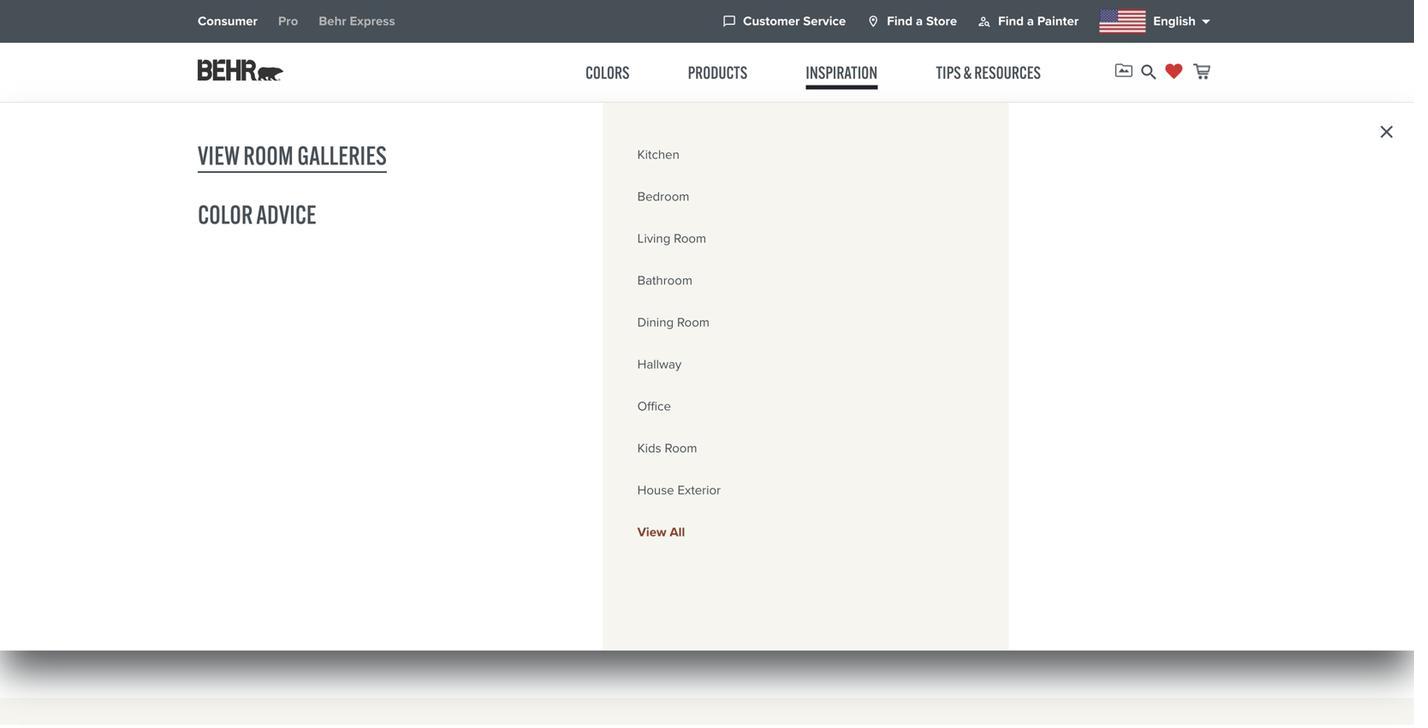 Task type: describe. For each thing, give the bounding box(es) containing it.
for for thank
[[1103, 255, 1121, 277]]

behr paint youtube channel for helpful how-to videos or
[[494, 255, 875, 277]]

helpful
[[708, 255, 754, 277]]

kids room link
[[637, 439, 697, 458]]

pst right 5pm
[[592, 504, 618, 527]]

inspiration
[[806, 62, 878, 83]]

your inside the well-being of our team members and customers is our top priority. in adherence to current local, state and federal guidelines regarding covid-19, we continue to be available to serve your questions and needs, though you may experience longer than usual wait times when contacting our customer care team. you may also visit our
[[445, 234, 475, 257]]

&
[[964, 62, 972, 83]]

federal
[[942, 214, 989, 236]]

for for youtube
[[686, 255, 704, 277]]

paint
[[530, 255, 563, 277]]

view all link
[[637, 523, 685, 541]]

-
[[490, 504, 494, 527]]

times
[[972, 234, 1008, 257]]

mon - fri, 6am-5pm pst sat, 7am-3:30pm pst
[[456, 504, 618, 547]]

person_search find a painter
[[978, 12, 1079, 31]]

galleries
[[297, 139, 387, 171]]

room
[[243, 139, 294, 171]]

of
[[302, 214, 315, 236]]

color advice
[[198, 198, 317, 230]]

chat_bubble_outline
[[723, 15, 736, 28]]

you
[[345, 255, 370, 277]]

colors link
[[586, 62, 630, 83]]

current
[[784, 214, 832, 236]]

pro link
[[278, 12, 298, 31]]

care
[[267, 255, 300, 277]]

search link
[[1139, 59, 1159, 85]]

service
[[447, 134, 629, 217]]

tips
[[936, 62, 961, 83]]

dining room
[[637, 313, 710, 332]]

behr for behr paint youtube channel for helpful how-to videos or
[[494, 255, 526, 277]]

than
[[867, 234, 897, 257]]

adherence
[[690, 214, 763, 236]]

be
[[302, 234, 319, 257]]

all
[[670, 523, 685, 541]]

fri,
[[498, 504, 519, 527]]

thank
[[1028, 255, 1070, 277]]

3:30pm
[[527, 525, 579, 547]]

room find a store
[[867, 12, 957, 31]]

living
[[637, 229, 671, 248]]

room
[[867, 15, 880, 28]]

state
[[875, 214, 908, 236]]

kitchen
[[637, 145, 680, 164]]

regarding
[[1067, 214, 1132, 236]]

room for living room
[[674, 229, 706, 248]]

english arrow_drop_down
[[1153, 11, 1216, 32]]

kids room
[[637, 439, 697, 458]]

chat_bubble_outline customer service
[[723, 12, 846, 31]]

6am-
[[523, 504, 557, 527]]

arrow_drop_down
[[1196, 11, 1216, 32]]

inspiration link
[[806, 62, 878, 83]]

view
[[637, 523, 667, 541]]

find for find a store
[[887, 12, 913, 31]]

tips & resources
[[936, 62, 1041, 83]]

for resources. thank you for your understanding. we look forward to connecting with you.
[[198, 255, 1155, 298]]

tips & resources link
[[936, 62, 1041, 83]]

youtube
[[567, 255, 625, 277]]

also
[[406, 255, 434, 277]]

dining room link
[[637, 313, 710, 332]]

kitchen link
[[637, 145, 680, 164]]

to inside for resources. thank you for your understanding. we look forward to connecting with you.
[[417, 275, 430, 298]]

our right contacting
[[1127, 234, 1150, 257]]

consumer link
[[198, 12, 258, 31]]

living room link
[[637, 229, 706, 248]]

behr express link
[[319, 12, 395, 31]]

0 horizontal spatial may
[[374, 255, 402, 277]]

behr paint youtube channel link
[[494, 255, 682, 277]]

store
[[926, 12, 957, 31]]

experience
[[740, 234, 816, 257]]

view room galleries
[[198, 139, 387, 171]]

us flag image
[[1099, 9, 1147, 34]]

covid-
[[1136, 214, 1187, 236]]

you inside for resources. thank you for your understanding. we look forward to connecting with you.
[[1074, 255, 1099, 277]]

view all
[[637, 523, 685, 541]]

color
[[198, 198, 253, 230]]

advice
[[256, 198, 317, 230]]

kids
[[637, 439, 661, 458]]

a for painter
[[1027, 12, 1034, 31]]

customer service
[[198, 134, 629, 217]]

7am-
[[494, 525, 527, 547]]

2 horizontal spatial and
[[912, 214, 938, 236]]

1 horizontal spatial may
[[708, 234, 736, 257]]

a for store
[[916, 12, 923, 31]]

connecting
[[434, 275, 509, 298]]

we
[[303, 275, 325, 298]]

talk to a behr product expert
[[440, 436, 635, 458]]

bedroom link
[[637, 187, 690, 206]]

living room
[[637, 229, 706, 248]]

dining
[[637, 313, 674, 332]]

behr logo image
[[198, 59, 283, 81]]

room for dining room
[[677, 313, 710, 332]]

you inside the well-being of our team members and customers is our top priority. in adherence to current local, state and federal guidelines regarding covid-19, we continue to be available to serve your questions and needs, though you may experience longer than usual wait times when contacting our customer care team. you may also visit our
[[679, 234, 704, 257]]

visit
[[438, 255, 464, 277]]

house exterior
[[637, 481, 721, 500]]



Task type: vqa. For each thing, say whether or not it's contained in the screenshot.
DIY Projects link
no



Task type: locate. For each thing, give the bounding box(es) containing it.
customer
[[198, 134, 437, 217]]

customer inside the well-being of our team members and customers is our top priority. in adherence to current local, state and federal guidelines regarding covid-19, we continue to be available to serve your questions and needs, though you may experience longer than usual wait times when contacting our customer care team. you may also visit our
[[198, 255, 263, 277]]

a for behr
[[488, 436, 496, 458]]

bedroom
[[637, 187, 690, 206]]

our right is
[[568, 214, 591, 236]]

1 for from the left
[[686, 255, 704, 277]]

behr left express
[[319, 12, 346, 31]]

2 vertical spatial behr
[[500, 436, 532, 458]]

to
[[767, 214, 780, 236], [284, 234, 298, 257], [387, 234, 400, 257], [791, 255, 804, 277], [417, 275, 430, 298], [470, 436, 484, 458]]

our
[[319, 214, 341, 236], [568, 214, 591, 236], [1127, 234, 1150, 257], [468, 255, 490, 277]]

0 horizontal spatial a
[[488, 436, 496, 458]]

room for kids room
[[665, 439, 697, 458]]

1 find from the left
[[887, 12, 913, 31]]

a right talk
[[488, 436, 496, 458]]

mon
[[456, 504, 486, 527]]

1 vertical spatial behr
[[494, 255, 526, 277]]

resources
[[974, 62, 1041, 83]]

find right room
[[887, 12, 913, 31]]

and right state
[[912, 214, 938, 236]]

hallway
[[637, 355, 682, 374]]

0 horizontal spatial for
[[686, 255, 704, 277]]

longer
[[820, 234, 863, 257]]

express
[[350, 12, 395, 31]]

available
[[323, 234, 383, 257]]

hallway link
[[637, 355, 682, 374]]

pst
[[592, 504, 618, 527], [583, 525, 610, 547]]

may right you
[[374, 255, 402, 277]]

a left store
[[916, 12, 923, 31]]

our right the of
[[319, 214, 341, 236]]

behr left paint
[[494, 255, 526, 277]]

service
[[803, 12, 846, 31]]

0 horizontal spatial find
[[887, 12, 913, 31]]

and left needs,
[[549, 234, 574, 257]]

1 vertical spatial customer
[[198, 255, 263, 277]]

bathroom
[[637, 271, 693, 290]]

0 vertical spatial behr
[[319, 12, 346, 31]]

customers
[[480, 214, 550, 236]]

color advice link
[[198, 198, 317, 230]]

2 find from the left
[[998, 12, 1024, 31]]

our right visit
[[468, 255, 490, 277]]

consumer
[[198, 12, 258, 31]]

and up visit
[[450, 214, 476, 236]]

customer down the well-
[[198, 255, 263, 277]]

continue
[[222, 234, 280, 257]]

may
[[708, 234, 736, 257], [374, 255, 402, 277]]

priority.
[[621, 214, 670, 236]]

2 for from the left
[[931, 255, 950, 277]]

person_search
[[978, 15, 992, 28]]

guidelines
[[993, 214, 1063, 236]]

in
[[674, 214, 686, 236]]

1 horizontal spatial customer
[[743, 12, 800, 31]]

5pm
[[557, 504, 588, 527]]

painter
[[1037, 12, 1079, 31]]

your
[[445, 234, 475, 257], [1125, 255, 1155, 277]]

behr left product
[[500, 436, 532, 458]]

3 for from the left
[[1103, 255, 1121, 277]]

2 vertical spatial room
[[665, 439, 697, 458]]

behr
[[319, 12, 346, 31], [494, 255, 526, 277], [500, 436, 532, 458]]

to left serve
[[387, 234, 400, 257]]

a
[[916, 12, 923, 31], [1027, 12, 1034, 31], [488, 436, 496, 458]]

room up behr paint youtube channel for helpful how-to videos or
[[674, 229, 706, 248]]

may right in
[[708, 234, 736, 257]]

the
[[198, 214, 224, 236]]

and
[[450, 214, 476, 236], [912, 214, 938, 236], [549, 234, 574, 257]]

being
[[259, 214, 298, 236]]

to right talk
[[470, 436, 484, 458]]

0 vertical spatial room
[[674, 229, 706, 248]]

1 vertical spatial room
[[677, 313, 710, 332]]

you.
[[545, 275, 574, 298]]

is
[[554, 214, 564, 236]]

top
[[595, 214, 617, 236]]

products
[[688, 62, 747, 83]]

look
[[328, 275, 358, 298]]

resources.
[[954, 255, 1024, 277]]

talk
[[440, 436, 466, 458]]

to left current
[[767, 214, 780, 236]]

to left videos
[[791, 255, 804, 277]]

well-
[[228, 214, 259, 236]]

bathroom link
[[637, 271, 693, 290]]

0 horizontal spatial you
[[679, 234, 704, 257]]

close x image
[[1381, 124, 1393, 140]]

pst right 3:30pm
[[583, 525, 610, 547]]

1 horizontal spatial find
[[998, 12, 1024, 31]]

questions
[[479, 234, 545, 257]]

channel
[[628, 255, 682, 277]]

office
[[637, 397, 671, 416]]

members
[[383, 214, 446, 236]]

0 horizontal spatial customer
[[198, 255, 263, 277]]

0 horizontal spatial and
[[450, 214, 476, 236]]

find right person_search
[[998, 12, 1024, 31]]

your right serve
[[445, 234, 475, 257]]

find
[[887, 12, 913, 31], [998, 12, 1024, 31]]

1 horizontal spatial your
[[1125, 255, 1155, 277]]

behr for behr express
[[319, 12, 346, 31]]

pro
[[278, 12, 298, 31]]

english
[[1153, 12, 1196, 31]]

exterior
[[678, 481, 721, 500]]

though
[[628, 234, 675, 257]]

19,
[[1187, 214, 1205, 236]]

1 horizontal spatial for
[[931, 255, 950, 277]]

house
[[637, 481, 674, 500]]

room right the kids
[[665, 439, 697, 458]]

find for find a painter
[[998, 12, 1024, 31]]

1 horizontal spatial you
[[1074, 255, 1099, 277]]

usual
[[901, 234, 936, 257]]

colors
[[586, 62, 630, 83]]

wait
[[940, 234, 968, 257]]

we
[[198, 234, 218, 257]]

1 horizontal spatial a
[[916, 12, 923, 31]]

0 vertical spatial customer
[[743, 12, 800, 31]]

team
[[345, 214, 379, 236]]

search
[[1139, 62, 1159, 83]]

your down covid-
[[1125, 255, 1155, 277]]

to left be
[[284, 234, 298, 257]]

videos
[[808, 255, 853, 277]]

to left visit
[[417, 275, 430, 298]]

expert
[[592, 436, 635, 458]]

customer right chat_bubble_outline
[[743, 12, 800, 31]]

your inside for resources. thank you for your understanding. we look forward to connecting with you.
[[1125, 255, 1155, 277]]

how-
[[758, 255, 791, 277]]

contacting
[[1053, 234, 1123, 257]]

0 horizontal spatial your
[[445, 234, 475, 257]]

needs,
[[578, 234, 624, 257]]

a left painter
[[1027, 12, 1034, 31]]

behr express
[[319, 12, 395, 31]]

2 horizontal spatial a
[[1027, 12, 1034, 31]]

1 horizontal spatial and
[[549, 234, 574, 257]]

room right dining
[[677, 313, 710, 332]]

understanding.
[[198, 275, 299, 298]]

2 horizontal spatial for
[[1103, 255, 1121, 277]]



